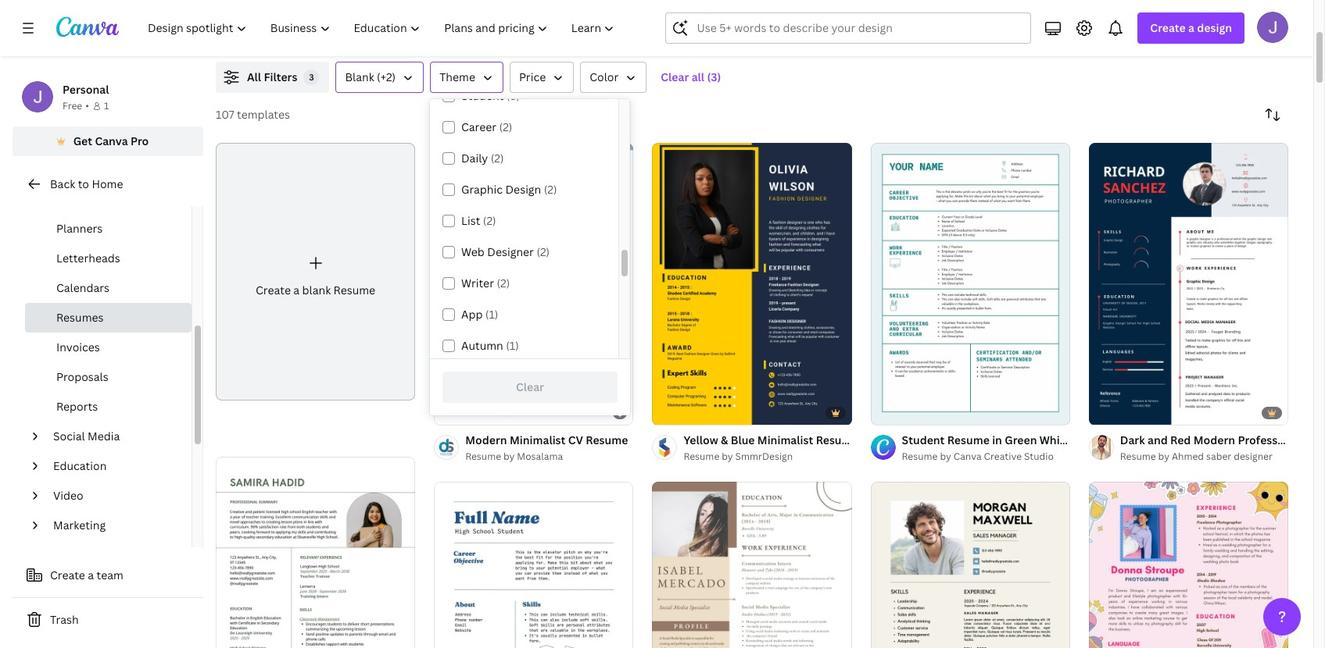 Task type: locate. For each thing, give the bounding box(es) containing it.
3 by from the left
[[940, 450, 951, 464]]

create inside create a blank resume "element"
[[256, 283, 291, 298]]

by left creative
[[940, 450, 951, 464]]

studio
[[1024, 450, 1054, 464]]

by inside dark and red modern professional res resume by ahmed saber designer
[[1158, 450, 1170, 464]]

0 vertical spatial create
[[1150, 20, 1186, 35]]

(2) right writer
[[497, 276, 510, 291]]

team
[[97, 568, 123, 583]]

minimalist up resume by smmrdesign link
[[757, 433, 813, 448]]

color
[[590, 70, 619, 84]]

clear all (3) button
[[653, 62, 729, 93]]

education
[[53, 459, 107, 474]]

pink pastel photographer resume image
[[1089, 483, 1288, 649]]

by down &
[[722, 450, 733, 464]]

canva left creative
[[954, 450, 982, 464]]

(2) right designer
[[537, 245, 550, 260]]

back to home
[[50, 177, 123, 192]]

price
[[519, 70, 546, 84]]

a left 'team'
[[88, 568, 94, 583]]

(2) for writer (2)
[[497, 276, 510, 291]]

(2) right list
[[483, 213, 496, 228]]

by inside modern minimalist cv resume resume by mosalama
[[503, 450, 515, 464]]

107
[[216, 107, 234, 122]]

2 modern from the left
[[1194, 433, 1235, 448]]

(2) for list (2)
[[483, 213, 496, 228]]

beige and blue minimalist corporate resume image
[[871, 483, 1070, 649]]

(3)
[[707, 70, 721, 84], [506, 88, 520, 103]]

resume by mosalama link
[[465, 450, 628, 465]]

(2) right career
[[499, 120, 512, 134]]

a inside "element"
[[293, 283, 300, 298]]

student down the theme
[[461, 88, 504, 103]]

1 horizontal spatial (3)
[[707, 70, 721, 84]]

a for design
[[1188, 20, 1195, 35]]

graphs link
[[25, 185, 192, 214]]

0 horizontal spatial a
[[88, 568, 94, 583]]

list (2)
[[461, 213, 496, 228]]

2 vertical spatial a
[[88, 568, 94, 583]]

0 horizontal spatial canva
[[95, 134, 128, 149]]

list
[[461, 213, 480, 228]]

theme
[[440, 70, 475, 84]]

1 vertical spatial (1)
[[506, 339, 519, 353]]

create left blank
[[256, 283, 291, 298]]

a left design
[[1188, 20, 1195, 35]]

•
[[85, 99, 89, 113]]

create left design
[[1150, 20, 1186, 35]]

all filters
[[247, 70, 297, 84]]

student resume in white dark blue lined style image
[[434, 483, 634, 649]]

minimalist up mosalama
[[510, 433, 566, 448]]

clear
[[661, 70, 689, 84], [516, 380, 544, 395]]

(1) right app
[[485, 307, 498, 322]]

2 horizontal spatial create
[[1150, 20, 1186, 35]]

create a design button
[[1138, 13, 1245, 44]]

clear up modern minimalist cv resume link
[[516, 380, 544, 395]]

theme button
[[430, 62, 503, 93]]

by
[[503, 450, 515, 464], [722, 450, 733, 464], [940, 450, 951, 464], [1158, 450, 1170, 464]]

(3) down price
[[506, 88, 520, 103]]

4 by from the left
[[1158, 450, 1170, 464]]

0 horizontal spatial minimalist
[[510, 433, 566, 448]]

1 horizontal spatial minimalist
[[757, 433, 813, 448]]

a inside dropdown button
[[1188, 20, 1195, 35]]

0 vertical spatial a
[[1188, 20, 1195, 35]]

social media link
[[47, 422, 182, 452]]

reports
[[56, 399, 98, 414]]

1 vertical spatial a
[[293, 283, 300, 298]]

ahmed
[[1172, 450, 1204, 464]]

2 horizontal spatial a
[[1188, 20, 1195, 35]]

get
[[73, 134, 92, 149]]

by down and
[[1158, 450, 1170, 464]]

clear for clear
[[516, 380, 544, 395]]

pro
[[131, 134, 149, 149]]

1 horizontal spatial a
[[293, 283, 300, 298]]

in
[[992, 433, 1002, 448]]

by left mosalama
[[503, 450, 515, 464]]

invoices link
[[25, 333, 192, 363]]

modern up resume by mosalama link
[[465, 433, 507, 448]]

minimalist
[[510, 433, 566, 448], [757, 433, 813, 448]]

1 minimalist from the left
[[510, 433, 566, 448]]

back
[[50, 177, 75, 192]]

calendars
[[56, 281, 109, 296]]

student inside student resume in green white lined style resume by canva creative studio
[[902, 433, 945, 448]]

0 vertical spatial (3)
[[707, 70, 721, 84]]

canva left pro
[[95, 134, 128, 149]]

a inside button
[[88, 568, 94, 583]]

1 vertical spatial student
[[902, 433, 945, 448]]

clear all (3)
[[661, 70, 721, 84]]

dark and red modern professional res link
[[1120, 432, 1325, 450]]

create for create a team
[[50, 568, 85, 583]]

video link
[[47, 482, 182, 511]]

creative
[[984, 450, 1022, 464]]

resume
[[334, 283, 375, 298], [586, 433, 628, 448], [816, 433, 858, 448], [947, 433, 990, 448], [465, 450, 501, 464], [684, 450, 719, 464], [902, 450, 938, 464], [1120, 450, 1156, 464]]

create inside create a design dropdown button
[[1150, 20, 1186, 35]]

create a blank resume
[[256, 283, 375, 298]]

1 vertical spatial (3)
[[506, 88, 520, 103]]

None search field
[[666, 13, 1031, 44]]

2 by from the left
[[722, 450, 733, 464]]

0 horizontal spatial (3)
[[506, 88, 520, 103]]

0 horizontal spatial modern
[[465, 433, 507, 448]]

graphic design (2)
[[461, 182, 557, 197]]

0 vertical spatial student
[[461, 88, 504, 103]]

Search search field
[[697, 13, 1021, 43]]

(2) for daily (2)
[[491, 151, 504, 166]]

1 horizontal spatial create
[[256, 283, 291, 298]]

1 vertical spatial create
[[256, 283, 291, 298]]

1 horizontal spatial student
[[902, 433, 945, 448]]

(3) right 'all'
[[707, 70, 721, 84]]

(1) right the autumn
[[506, 339, 519, 353]]

social media
[[53, 429, 120, 444]]

2 minimalist from the left
[[757, 433, 813, 448]]

resume inside dark and red modern professional res resume by ahmed saber designer
[[1120, 450, 1156, 464]]

blank
[[345, 70, 374, 84]]

student for student resume in green white lined style resume by canva creative studio
[[902, 433, 945, 448]]

(1) for app (1)
[[485, 307, 498, 322]]

clear button
[[442, 372, 618, 403]]

cv
[[568, 433, 583, 448]]

modern inside modern minimalist cv resume resume by mosalama
[[465, 433, 507, 448]]

designer
[[487, 245, 534, 260]]

0 horizontal spatial (1)
[[485, 307, 498, 322]]

107 templates
[[216, 107, 290, 122]]

create for create a blank resume
[[256, 283, 291, 298]]

reports link
[[25, 392, 192, 422]]

daily (2)
[[461, 151, 504, 166]]

0 horizontal spatial clear
[[516, 380, 544, 395]]

(3) inside button
[[707, 70, 721, 84]]

create a design
[[1150, 20, 1232, 35]]

1 horizontal spatial modern
[[1194, 433, 1235, 448]]

career
[[461, 120, 497, 134]]

create
[[1150, 20, 1186, 35], [256, 283, 291, 298], [50, 568, 85, 583]]

minimalist inside yellow & blue minimalist resume resume by smmrdesign
[[757, 433, 813, 448]]

resumes
[[56, 310, 104, 325]]

1 horizontal spatial clear
[[661, 70, 689, 84]]

modern minimalist cv resume image
[[434, 143, 634, 425]]

create left 'team'
[[50, 568, 85, 583]]

blank (+2)
[[345, 70, 396, 84]]

style
[[1106, 433, 1133, 448]]

design
[[1197, 20, 1232, 35]]

1 by from the left
[[503, 450, 515, 464]]

english teacher entry level resume in white olive green simple and minimal style image
[[216, 458, 415, 649]]

0 horizontal spatial create
[[50, 568, 85, 583]]

0 vertical spatial clear
[[661, 70, 689, 84]]

0 vertical spatial canva
[[95, 134, 128, 149]]

smmrdesign
[[735, 450, 793, 464]]

create a blank resume element
[[216, 143, 415, 401]]

yellow & blue minimalist resume resume by smmrdesign
[[684, 433, 858, 464]]

(+2)
[[377, 70, 396, 84]]

personal
[[63, 82, 109, 97]]

0 vertical spatial (1)
[[485, 307, 498, 322]]

proposals
[[56, 370, 108, 385]]

red
[[1170, 433, 1191, 448]]

1 modern from the left
[[465, 433, 507, 448]]

resume by smmrdesign link
[[684, 450, 852, 465]]

marketing
[[53, 518, 106, 533]]

1 horizontal spatial canva
[[954, 450, 982, 464]]

saber
[[1206, 450, 1232, 464]]

(2) right "daily"
[[491, 151, 504, 166]]

1 vertical spatial clear
[[516, 380, 544, 395]]

2 vertical spatial create
[[50, 568, 85, 583]]

modern up saber
[[1194, 433, 1235, 448]]

create a team button
[[13, 561, 203, 592]]

student up the resume by canva creative studio link
[[902, 433, 945, 448]]

designer
[[1234, 450, 1273, 464]]

(1)
[[485, 307, 498, 322], [506, 339, 519, 353]]

clear left 'all'
[[661, 70, 689, 84]]

autumn (1)
[[461, 339, 519, 353]]

1 vertical spatial canva
[[954, 450, 982, 464]]

create inside create a team button
[[50, 568, 85, 583]]

0 horizontal spatial student
[[461, 88, 504, 103]]

1 horizontal spatial (1)
[[506, 339, 519, 353]]

letterheads link
[[25, 244, 192, 274]]

a left blank
[[293, 283, 300, 298]]

price button
[[510, 62, 574, 93]]



Task type: describe. For each thing, give the bounding box(es) containing it.
home
[[92, 177, 123, 192]]

marketing link
[[47, 511, 182, 541]]

(2) right design on the left of the page
[[544, 182, 557, 197]]

jacob simon image
[[1257, 12, 1288, 43]]

trash
[[50, 613, 79, 628]]

3
[[309, 71, 314, 83]]

3 filter options selected element
[[304, 70, 319, 85]]

video
[[53, 489, 83, 503]]

back to home link
[[13, 169, 203, 200]]

all
[[692, 70, 704, 84]]

resume by ahmed saber designer link
[[1120, 450, 1288, 465]]

all
[[247, 70, 261, 84]]

writer
[[461, 276, 494, 291]]

career (2)
[[461, 120, 512, 134]]

student resume in green white lined style image
[[871, 143, 1070, 425]]

yellow
[[684, 433, 718, 448]]

modern minimalist cv resume link
[[465, 432, 628, 450]]

by inside yellow & blue minimalist resume resume by smmrdesign
[[722, 450, 733, 464]]

yellow & blue minimalist resume link
[[684, 432, 858, 450]]

web designer (2)
[[461, 245, 550, 260]]

student resume in green white lined style link
[[902, 432, 1133, 450]]

top level navigation element
[[138, 13, 628, 44]]

blue
[[731, 433, 755, 448]]

letterheads
[[56, 251, 120, 266]]

dark
[[1120, 433, 1145, 448]]

graphic
[[461, 182, 503, 197]]

lined
[[1073, 433, 1103, 448]]

dark and red modern professional res resume by ahmed saber designer
[[1120, 433, 1325, 464]]

mosalama
[[517, 450, 563, 464]]

calendars link
[[25, 274, 192, 303]]

writer (2)
[[461, 276, 510, 291]]

yellow & blue minimalist resume image
[[652, 143, 852, 425]]

1
[[104, 99, 109, 113]]

canva inside student resume in green white lined style resume by canva creative studio
[[954, 450, 982, 464]]

to
[[78, 177, 89, 192]]

minimalist inside modern minimalist cv resume resume by mosalama
[[510, 433, 566, 448]]

green
[[1005, 433, 1037, 448]]

daily
[[461, 151, 488, 166]]

design
[[505, 182, 541, 197]]

create a blank resume link
[[216, 143, 415, 401]]

trash link
[[13, 605, 203, 636]]

(1) for autumn (1)
[[506, 339, 519, 353]]

graphs
[[56, 192, 94, 206]]

app (1)
[[461, 307, 498, 322]]

web
[[461, 245, 485, 260]]

get canva pro
[[73, 134, 149, 149]]

filters
[[264, 70, 297, 84]]

dark and red modern professional resume image
[[1089, 143, 1288, 425]]

social
[[53, 429, 85, 444]]

&
[[721, 433, 728, 448]]

planners
[[56, 221, 103, 236]]

invoices
[[56, 340, 100, 355]]

student (3)
[[461, 88, 520, 103]]

media
[[88, 429, 120, 444]]

free
[[63, 99, 82, 113]]

free •
[[63, 99, 89, 113]]

student resume in green white lined style resume by canva creative studio
[[902, 433, 1133, 464]]

app
[[461, 307, 483, 322]]

education link
[[47, 452, 182, 482]]

blank (+2) button
[[336, 62, 424, 93]]

create for create a design
[[1150, 20, 1186, 35]]

blank
[[302, 283, 331, 298]]

creamy minimalist resume template image
[[652, 483, 852, 649]]

Sort by button
[[1257, 99, 1288, 131]]

a for team
[[88, 568, 94, 583]]

by inside student resume in green white lined style resume by canva creative studio
[[940, 450, 951, 464]]

modern inside dark and red modern professional res resume by ahmed saber designer
[[1194, 433, 1235, 448]]

canva inside get canva pro 'button'
[[95, 134, 128, 149]]

create a team
[[50, 568, 123, 583]]

clear for clear all (3)
[[661, 70, 689, 84]]

planners link
[[25, 214, 192, 244]]

a for blank
[[293, 283, 300, 298]]

professional
[[1238, 433, 1304, 448]]

color button
[[580, 62, 647, 93]]

$
[[617, 407, 623, 419]]

resume inside "element"
[[334, 283, 375, 298]]

res
[[1307, 433, 1325, 448]]

autumn
[[461, 339, 503, 353]]

templates
[[237, 107, 290, 122]]

resume by canva creative studio link
[[902, 450, 1070, 465]]

proposals link
[[25, 363, 192, 392]]

and
[[1148, 433, 1168, 448]]

student for student (3)
[[461, 88, 504, 103]]

(2) for career (2)
[[499, 120, 512, 134]]

get canva pro button
[[13, 127, 203, 156]]



Task type: vqa. For each thing, say whether or not it's contained in the screenshot.


